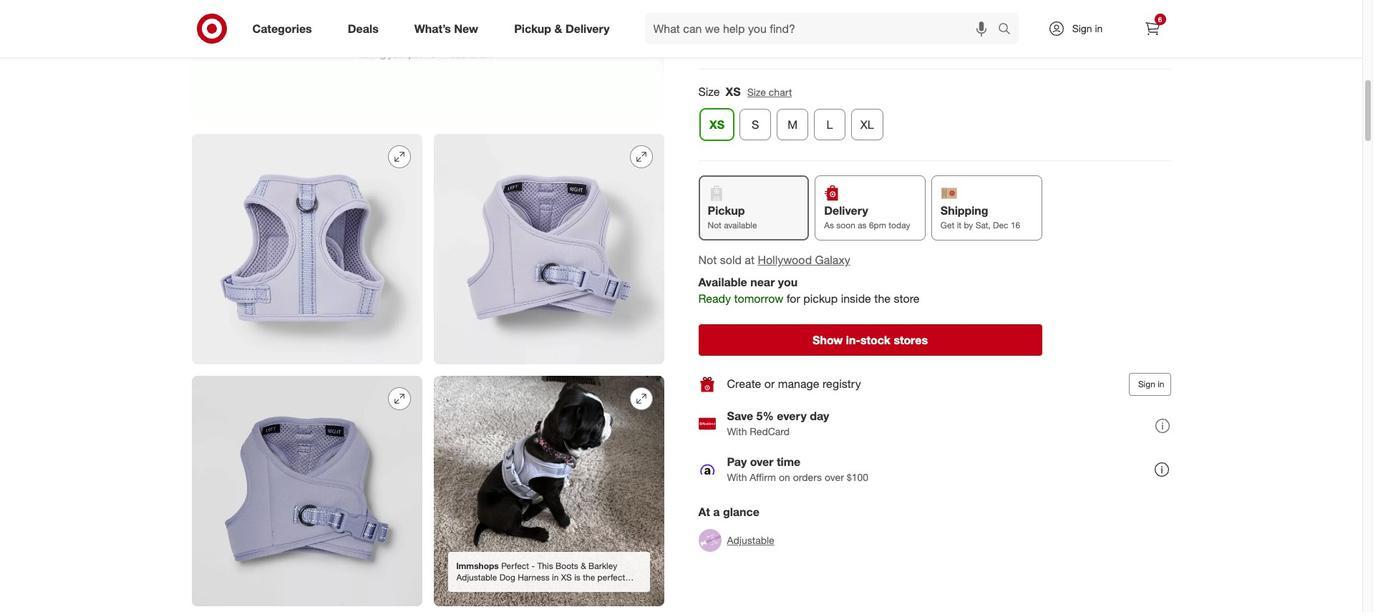 Task type: locate. For each thing, give the bounding box(es) containing it.
size left "chart"
[[747, 86, 766, 98]]

soon
[[836, 220, 855, 231]]

glance
[[723, 505, 760, 519]]

delivery
[[566, 21, 610, 35], [824, 204, 868, 218]]

0 vertical spatial hollywood
[[710, 41, 757, 53]]

hollywood galaxy button
[[758, 252, 850, 269]]

with down pay
[[727, 472, 747, 484]]

$12.99
[[698, 16, 748, 36]]

at down $12.99
[[698, 41, 707, 53]]

sign
[[1072, 22, 1092, 34], [1138, 379, 1155, 390]]

0 vertical spatial sign
[[1072, 22, 1092, 34]]

0 horizontal spatial pickup
[[514, 21, 551, 35]]

affirm
[[750, 472, 776, 484]]

0 vertical spatial over
[[750, 455, 774, 469]]

orders
[[793, 472, 822, 484]]

over up affirm
[[750, 455, 774, 469]]

galaxy down the 'as'
[[815, 253, 850, 267]]

you
[[778, 275, 798, 290]]

2 with from the top
[[727, 472, 747, 484]]

reflective + comfort adjustable dog harness - lilac - boots & barkley™, 4 of 12 image
[[433, 134, 664, 365]]

0 horizontal spatial hollywood
[[710, 41, 757, 53]]

pay over time with affirm on orders over $100
[[727, 455, 868, 484]]

at
[[698, 505, 710, 519]]

0 vertical spatial at
[[698, 41, 707, 53]]

search button
[[991, 13, 1026, 47]]

delivery up "soon"
[[824, 204, 868, 218]]

sold
[[720, 253, 742, 267]]

not sold at hollywood galaxy
[[698, 253, 850, 267]]

pickup left &
[[514, 21, 551, 35]]

store
[[894, 292, 920, 306]]

1 with from the top
[[727, 426, 747, 438]]

1 horizontal spatial sign
[[1138, 379, 1155, 390]]

over left $100
[[825, 472, 844, 484]]

not left sold
[[698, 253, 717, 267]]

galaxy
[[760, 41, 791, 53], [815, 253, 850, 267]]

hollywood up 'you'
[[758, 253, 812, 267]]

xs left size chart button
[[726, 85, 741, 99]]

1 horizontal spatial over
[[825, 472, 844, 484]]

0 vertical spatial with
[[727, 426, 747, 438]]

xs
[[726, 85, 741, 99], [709, 118, 724, 132]]

pickup inside pickup & delivery link
[[514, 21, 551, 35]]

lmmshops
[[456, 561, 499, 571]]

group containing size
[[697, 84, 1171, 146]]

sign in
[[1072, 22, 1103, 34], [1138, 379, 1164, 390]]

1 vertical spatial at
[[745, 253, 755, 267]]

create
[[727, 377, 761, 391]]

with down save
[[727, 426, 747, 438]]

size chart button
[[746, 85, 793, 101]]

5%
[[756, 409, 774, 424]]

what's new
[[414, 21, 478, 35]]

1 vertical spatial galaxy
[[815, 253, 850, 267]]

get
[[941, 220, 955, 231]]

0 horizontal spatial xs
[[709, 118, 724, 132]]

not left available
[[708, 220, 722, 231]]

pickup & delivery
[[514, 21, 610, 35]]

1 horizontal spatial in
[[1158, 379, 1164, 390]]

hollywood
[[710, 41, 757, 53], [758, 253, 812, 267]]

group
[[697, 84, 1171, 146]]

0 horizontal spatial sign
[[1072, 22, 1092, 34]]

adjustable
[[727, 534, 774, 546]]

0 horizontal spatial at
[[698, 41, 707, 53]]

m
[[787, 118, 797, 132]]

1 vertical spatial in
[[1158, 379, 1164, 390]]

sign in link
[[1036, 13, 1125, 44]]

size up xs link
[[698, 85, 720, 99]]

pickup for not
[[708, 204, 745, 218]]

in-
[[846, 333, 861, 347]]

pickup for &
[[514, 21, 551, 35]]

with
[[727, 426, 747, 438], [727, 472, 747, 484]]

0 horizontal spatial galaxy
[[760, 41, 791, 53]]

galaxy up "chart"
[[760, 41, 791, 53]]

1 vertical spatial sign in
[[1138, 379, 1164, 390]]

stores
[[894, 333, 928, 347]]

l
[[826, 118, 833, 132]]

1 horizontal spatial sign in
[[1138, 379, 1164, 390]]

1 vertical spatial with
[[727, 472, 747, 484]]

categories
[[252, 21, 312, 35]]

0 vertical spatial xs
[[726, 85, 741, 99]]

size inside size xs size chart
[[747, 86, 766, 98]]

redcard
[[750, 426, 790, 438]]

delivery right &
[[566, 21, 610, 35]]

ready
[[698, 292, 731, 306]]

1 horizontal spatial galaxy
[[815, 253, 850, 267]]

shipping get it by sat, dec 16
[[941, 204, 1020, 231]]

s link
[[739, 109, 771, 141]]

0 vertical spatial in
[[1095, 22, 1103, 34]]

at
[[698, 41, 707, 53], [745, 253, 755, 267]]

inside
[[841, 292, 871, 306]]

1 vertical spatial not
[[698, 253, 717, 267]]

1 vertical spatial xs
[[709, 118, 724, 132]]

as
[[824, 220, 834, 231]]

1 vertical spatial delivery
[[824, 204, 868, 218]]

sign inside button
[[1138, 379, 1155, 390]]

by
[[964, 220, 973, 231]]

1 vertical spatial over
[[825, 472, 844, 484]]

not
[[708, 220, 722, 231], [698, 253, 717, 267]]

stock
[[861, 333, 891, 347]]

1 horizontal spatial xs
[[726, 85, 741, 99]]

reflective + comfort adjustable dog harness - lilac - boots & barkley™, 3 of 12 image
[[192, 134, 422, 365]]

size
[[698, 85, 720, 99], [747, 86, 766, 98]]

pickup & delivery link
[[502, 13, 628, 44]]

$100
[[847, 472, 868, 484]]

day
[[810, 409, 829, 424]]

0 vertical spatial sign in
[[1072, 22, 1103, 34]]

hollywood down $12.99
[[710, 41, 757, 53]]

6 link
[[1137, 13, 1168, 44]]

0 vertical spatial pickup
[[514, 21, 551, 35]]

in
[[1095, 22, 1103, 34], [1158, 379, 1164, 390]]

1 horizontal spatial delivery
[[824, 204, 868, 218]]

pay
[[727, 455, 747, 469]]

l link
[[814, 109, 845, 141]]

near
[[750, 275, 775, 290]]

pickup
[[514, 21, 551, 35], [708, 204, 745, 218]]

over
[[750, 455, 774, 469], [825, 472, 844, 484]]

at right sold
[[745, 253, 755, 267]]

1 vertical spatial sign
[[1138, 379, 1155, 390]]

xl
[[860, 118, 874, 132]]

0 horizontal spatial delivery
[[566, 21, 610, 35]]

time
[[777, 455, 801, 469]]

1 horizontal spatial hollywood
[[758, 253, 812, 267]]

1 horizontal spatial pickup
[[708, 204, 745, 218]]

m link
[[776, 109, 808, 141]]

delivery inside delivery as soon as 6pm today
[[824, 204, 868, 218]]

1 horizontal spatial size
[[747, 86, 766, 98]]

0 vertical spatial not
[[708, 220, 722, 231]]

1 vertical spatial pickup
[[708, 204, 745, 218]]

pickup up available
[[708, 204, 745, 218]]

photo from lmmshops, 6 of 12 image
[[433, 376, 664, 607]]

it
[[957, 220, 962, 231]]

0 horizontal spatial sign in
[[1072, 22, 1103, 34]]

xs left s
[[709, 118, 724, 132]]

pickup inside the 'pickup not available'
[[708, 204, 745, 218]]

0 horizontal spatial in
[[1095, 22, 1103, 34]]

1 vertical spatial hollywood
[[758, 253, 812, 267]]



Task type: vqa. For each thing, say whether or not it's contained in the screenshot.
What's
yes



Task type: describe. For each thing, give the bounding box(es) containing it.
create or manage registry
[[727, 377, 861, 391]]

delivery as soon as 6pm today
[[824, 204, 910, 231]]

xl link
[[851, 109, 883, 141]]

available
[[698, 275, 747, 290]]

pickup
[[803, 292, 838, 306]]

registry
[[823, 377, 861, 391]]

size xs size chart
[[698, 85, 792, 99]]

sign in button
[[1129, 373, 1171, 396]]

show in-stock stores
[[813, 333, 928, 347]]

categories link
[[240, 13, 330, 44]]

reflective + comfort adjustable dog harness - lilac - boots & barkley™, 5 of 12 image
[[192, 376, 422, 607]]

search
[[991, 23, 1026, 37]]

available near you ready tomorrow for pickup inside the store
[[698, 275, 920, 306]]

show
[[813, 333, 843, 347]]

today
[[889, 220, 910, 231]]

what's new link
[[402, 13, 496, 44]]

or
[[764, 377, 775, 391]]

1 horizontal spatial at
[[745, 253, 755, 267]]

what's
[[414, 21, 451, 35]]

show in-stock stores button
[[698, 324, 1042, 356]]

xs link
[[700, 109, 734, 141]]

0 horizontal spatial over
[[750, 455, 774, 469]]

What can we help you find? suggestions appear below search field
[[645, 13, 1001, 44]]

sat,
[[976, 220, 991, 231]]

6pm
[[869, 220, 886, 231]]

save
[[727, 409, 753, 424]]

with inside pay over time with affirm on orders over $100
[[727, 472, 747, 484]]

manage
[[778, 377, 819, 391]]

save 5% every day with redcard
[[727, 409, 829, 438]]

in inside button
[[1158, 379, 1164, 390]]

deals link
[[336, 13, 396, 44]]

with inside save 5% every day with redcard
[[727, 426, 747, 438]]

the
[[874, 292, 891, 306]]

pickup not available
[[708, 204, 757, 231]]

new
[[454, 21, 478, 35]]

0 vertical spatial delivery
[[566, 21, 610, 35]]

deals
[[348, 21, 379, 35]]

6
[[1158, 15, 1162, 24]]

0 horizontal spatial size
[[698, 85, 720, 99]]

dec
[[993, 220, 1008, 231]]

chart
[[769, 86, 792, 98]]

sign in inside button
[[1138, 379, 1164, 390]]

as
[[858, 220, 867, 231]]

tomorrow
[[734, 292, 783, 306]]

available
[[724, 220, 757, 231]]

at a glance
[[698, 505, 760, 519]]

s
[[751, 118, 759, 132]]

&
[[554, 21, 562, 35]]

16
[[1011, 220, 1020, 231]]

shipping
[[941, 204, 988, 218]]

adjustable button
[[698, 525, 774, 556]]

every
[[777, 409, 807, 424]]

on
[[779, 472, 790, 484]]

0 vertical spatial galaxy
[[760, 41, 791, 53]]

for
[[787, 292, 800, 306]]

reflective + comfort adjustable dog harness - lilac - boots & barkley™, 2 of 12, play video image
[[192, 0, 664, 123]]

not inside the 'pickup not available'
[[708, 220, 722, 231]]

a
[[713, 505, 720, 519]]

at hollywood galaxy
[[698, 41, 791, 53]]



